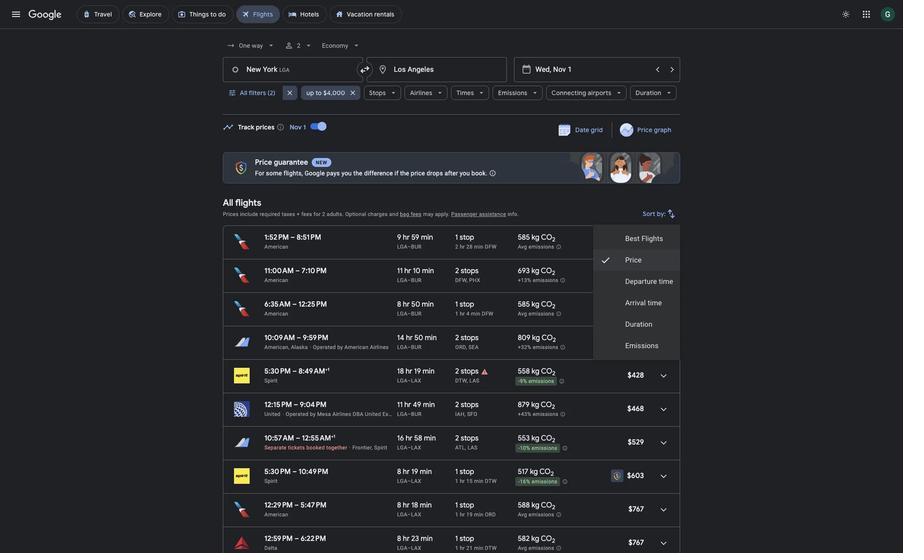 Task type: describe. For each thing, give the bounding box(es) containing it.
iah
[[455, 411, 465, 418]]

– inside 6:35 am – 12:25 pm american
[[292, 300, 297, 309]]

, for 11 hr 10 min
[[467, 277, 468, 284]]

flight details. leaves laguardia airport at 5:30 pm on wednesday, november 1 and arrives at los angeles international airport at 10:49 pm on wednesday, november 1. image
[[653, 466, 674, 487]]

best
[[625, 235, 640, 243]]

separate tickets booked together
[[264, 445, 347, 451]]

all filters (2)
[[240, 89, 275, 97]]

best flights
[[625, 235, 663, 243]]

369 US dollars text field
[[628, 304, 644, 313]]

learn more about tracked prices image
[[276, 123, 284, 131]]

– inside 11 hr 49 min lga – bur
[[407, 411, 411, 418]]

duration inside select your sort order. menu
[[625, 320, 652, 329]]

lax for 8 hr 23 min
[[411, 545, 421, 552]]

– left 9:04 pm
[[294, 401, 298, 410]]

airlines for 14 hr 50 min
[[370, 344, 389, 351]]

min inside the 9 hr 59 min lga – bur
[[421, 233, 433, 242]]

las inside 2 stops atl , las
[[468, 445, 478, 451]]

emissions for 8 hr 50 min
[[529, 311, 554, 317]]

hr inside 16 hr 58 min lga – lax
[[406, 434, 413, 443]]

layover (1 of 2) is a 7 hr 57 min layover at hartsfield-jackson atlanta international airport in atlanta. layover (2 of 2) is a 32 min layover at harry reid international airport in las vegas. element
[[455, 444, 513, 452]]

all flights
[[223, 197, 261, 209]]

lga for 14 hr 50 min
[[397, 344, 407, 351]]

10
[[413, 267, 420, 276]]

6:22 pm
[[301, 535, 326, 544]]

all for all flights
[[223, 197, 233, 209]]

hr inside 1 stop 2 hr 28 min dfw
[[460, 244, 465, 250]]

18 inside 18 hr 19 min lga – lax
[[397, 367, 404, 376]]

Arrival time: 9:59 PM. text field
[[303, 334, 328, 343]]

+32% emissions
[[518, 344, 559, 351]]

9:04 pm
[[300, 401, 327, 410]]

departure time
[[625, 277, 673, 286]]

8 hr 18 min lga – lax
[[397, 501, 432, 518]]

588 kg co 2
[[518, 501, 555, 512]]

2 stops ord , sea
[[455, 334, 479, 351]]

1 stop 1 hr 19 min ord
[[455, 501, 496, 518]]

2 inside 2 popup button
[[297, 42, 301, 49]]

19 inside 1 stop 1 hr 19 min ord
[[466, 512, 473, 518]]

frontier, spirit
[[352, 445, 387, 451]]

2 stops flight. element for 11 hr 49 min
[[455, 401, 479, 411]]

2 fees from the left
[[411, 211, 422, 218]]

for
[[314, 211, 321, 218]]

airports
[[588, 89, 612, 97]]

co for 11 hr 10 min
[[541, 267, 552, 276]]

american for 12:25 pm
[[264, 311, 288, 317]]

airlines inside popup button
[[410, 89, 432, 97]]

– inside 8 hr 50 min lga – bur
[[407, 311, 411, 317]]

12:15 pm
[[264, 401, 292, 410]]

Arrival time: 8:49 AM on  Thursday, November 2. text field
[[299, 367, 330, 376]]

american,
[[264, 344, 290, 351]]

lga for 9 hr 59 min
[[397, 244, 407, 250]]

dtw for 582
[[485, 545, 497, 552]]

- for 517
[[518, 479, 520, 485]]

lax for 18 hr 19 min
[[411, 378, 421, 384]]

leaves laguardia airport at 12:59 pm on wednesday, november 1 and arrives at los angeles international airport at 6:22 pm on wednesday, november 1. element
[[264, 535, 326, 544]]

2 dba from the left
[[427, 411, 438, 418]]

operated by american airlines
[[313, 344, 389, 351]]

lga for 8 hr 23 min
[[397, 545, 407, 552]]

0 horizontal spatial +
[[297, 211, 300, 218]]

5:30 pm for 8:49 am
[[264, 367, 291, 376]]

2 inside 517 kg co 2
[[551, 470, 554, 478]]

total duration 8 hr 18 min. element
[[397, 501, 455, 511]]

min inside the 11 hr 10 min lga – bur
[[422, 267, 434, 276]]

Departure text field
[[536, 58, 650, 82]]

– inside 12:59 pm – 6:22 pm delta
[[295, 535, 299, 544]]

1 up layover (1 of 1) is a 1 hr 19 min layover at o'hare international airport in chicago. element
[[455, 501, 458, 510]]

11:00 am
[[264, 267, 294, 276]]

1 you from the left
[[342, 170, 352, 177]]

hr inside 11 hr 49 min lga – bur
[[404, 401, 411, 410]]

1 stop flight. element for 8 hr 19 min
[[455, 468, 474, 478]]

bag fees button
[[400, 211, 422, 218]]

co for 9 hr 59 min
[[541, 233, 552, 242]]

hr inside 1 stop 1 hr 21 min dtw
[[460, 545, 465, 552]]

6:35 am – 12:25 pm american
[[264, 300, 327, 317]]

dtw inside layover (1 of 2) is a 2 hr layover at detroit metropolitan wayne county airport in detroit. layover (2 of 2) is a 8 hr 25 min overnight layover at harry reid international airport in las vegas. element
[[455, 378, 467, 384]]

leaves laguardia airport at 12:15 pm on wednesday, november 1 and arrives at hollywood burbank airport at 9:04 pm on wednesday, november 1. element
[[264, 401, 327, 410]]

sort by: button
[[639, 203, 680, 225]]

1 inside 5:30 pm – 8:49 am + 1
[[328, 367, 330, 373]]

2 inside 2 stops dfw , phx
[[455, 267, 459, 276]]

hr inside 14 hr 50 min lga – bur
[[406, 334, 413, 343]]

12:25 pm
[[298, 300, 327, 309]]

9%
[[520, 378, 527, 385]]

american, alaska
[[264, 344, 308, 351]]

min inside the "8 hr 23 min lga – lax"
[[421, 535, 433, 544]]

406 US dollars text field
[[627, 338, 644, 347]]

– inside the 8 hr 18 min lga – lax
[[407, 512, 411, 518]]

stops for 2 stops ord , sea
[[461, 334, 479, 343]]

879 kg co 2
[[518, 401, 555, 411]]

prices include required taxes + fees for 2 adults. optional charges and bag fees may apply. passenger assistance
[[223, 211, 506, 218]]

find the best price region
[[223, 116, 680, 145]]

0 vertical spatial spirit
[[264, 378, 278, 384]]

layover (1 of 1) is a 1 hr 4 min layover at dallas/fort worth international airport in dallas. element
[[455, 310, 513, 318]]

best flights radio item
[[593, 228, 680, 250]]

hr inside the 11 hr 10 min lga – bur
[[404, 267, 411, 276]]

by for 9:04 pm
[[310, 411, 316, 418]]

operated by mesa airlines dba united express, skywest dba united express
[[286, 411, 477, 418]]

15
[[466, 478, 473, 485]]

767 US dollars text field
[[629, 505, 644, 514]]

pays
[[327, 170, 340, 177]]

date
[[575, 126, 589, 134]]

time for departure time
[[659, 277, 673, 286]]

price for price graph
[[637, 126, 652, 134]]

dfw for 9 hr 59 min
[[485, 244, 497, 250]]

– inside the "8 hr 23 min lga – lax"
[[407, 545, 411, 552]]

hr inside the 1 stop 1 hr 4 min dfw
[[460, 311, 465, 317]]

kg for 11 hr 49 min
[[531, 401, 539, 410]]

total duration 16 hr 58 min. element
[[397, 434, 455, 444]]

lga for 8 hr 50 min
[[397, 311, 407, 317]]

$4,000
[[323, 89, 345, 97]]

operated for 9:59 pm
[[313, 344, 336, 351]]

optional
[[345, 211, 366, 218]]

min inside 11 hr 49 min lga – bur
[[423, 401, 435, 410]]

879
[[518, 401, 530, 410]]

8 for 8 hr 23 min
[[397, 535, 401, 544]]

+43% emissions
[[518, 411, 559, 418]]

– inside 16 hr 58 min lga – lax
[[407, 445, 411, 451]]

flight details. leaves laguardia airport at 12:29 pm on wednesday, november 1 and arrives at los angeles international airport at 5:47 pm on wednesday, november 1. image
[[653, 499, 674, 521]]

required
[[260, 211, 280, 218]]

2 stops dfw , phx
[[455, 267, 480, 284]]

bur for 9 hr 59 min
[[411, 244, 422, 250]]

2 inside 2 stops flight. element
[[455, 367, 459, 376]]

lga for 18 hr 19 min
[[397, 378, 407, 384]]

stops for 2 stops atl , las
[[461, 434, 479, 443]]

1:52 pm – 8:51 pm american
[[264, 233, 321, 250]]

flights
[[642, 235, 663, 243]]

times
[[456, 89, 474, 97]]

12:29 pm
[[264, 501, 293, 510]]

price for price guarantee
[[255, 158, 272, 167]]

layover (1 of 1) is a 1 hr 15 min layover at detroit metropolitan wayne county airport in detroit. element
[[455, 478, 513, 485]]

some
[[266, 170, 282, 177]]

emissions down 558 kg co 2
[[529, 378, 554, 385]]

arrival
[[625, 299, 646, 307]]

flight details. leaves laguardia airport at 12:15 pm on wednesday, november 1 and arrives at hollywood burbank airport at 9:04 pm on wednesday, november 1. image
[[653, 399, 674, 420]]

total duration 8 hr 50 min. element
[[397, 300, 455, 310]]

emissions inside "popup button"
[[498, 89, 527, 97]]

layover (1 of 2) is a 1 hr 22 min layover at dallas/fort worth international airport in dallas. layover (2 of 2) is a 1 hr 38 min layover at phoenix sky harbor international airport in phoenix. element
[[455, 277, 513, 284]]

min inside 1 stop 1 hr 21 min dtw
[[474, 545, 484, 552]]

emissions down 553 kg co 2
[[532, 445, 557, 452]]

kg for 8 hr 19 min
[[530, 468, 538, 477]]

min inside 14 hr 50 min lga – bur
[[425, 334, 437, 343]]

adults.
[[327, 211, 344, 218]]

316 US dollars text field
[[629, 271, 644, 280]]

468 US dollars text field
[[627, 405, 644, 414]]

8 for 8 hr 50 min
[[397, 300, 401, 309]]

emissions inside select your sort order. menu
[[625, 342, 659, 350]]

hr inside 1 stop 1 hr 19 min ord
[[460, 512, 465, 518]]

16%
[[520, 479, 530, 485]]

– inside 10:57 am – 12:55 am + 1
[[296, 434, 300, 443]]

min inside 18 hr 19 min lga – lax
[[423, 367, 435, 376]]

Departure time: 5:30 PM. text field
[[264, 367, 291, 376]]

min inside 8 hr 50 min lga – bur
[[422, 300, 434, 309]]

, for 11 hr 49 min
[[465, 411, 466, 418]]

avg for 8 hr 18 min
[[518, 512, 527, 518]]

new
[[316, 160, 327, 166]]

+13% emissions
[[518, 277, 559, 284]]

$316
[[629, 271, 644, 280]]

1 inside 10:57 am – 12:55 am + 1
[[334, 434, 335, 440]]

– inside the 9 hr 59 min lga – bur
[[407, 244, 411, 250]]

departure
[[625, 277, 657, 286]]

tickets
[[288, 445, 305, 451]]

swap origin and destination. image
[[360, 64, 370, 75]]

kg for 8 hr 18 min
[[532, 501, 540, 510]]

Departure time: 10:09 AM. text field
[[264, 334, 295, 343]]

1 left the 4
[[455, 311, 458, 317]]

1 stop 2 hr 28 min dfw
[[455, 233, 497, 250]]

apply.
[[435, 211, 450, 218]]

585 kg co 2 for $307
[[518, 233, 556, 244]]

1 left 21
[[455, 545, 458, 552]]

ord inside 1 stop 1 hr 19 min ord
[[485, 512, 496, 518]]

3 united from the left
[[439, 411, 456, 418]]

23
[[411, 535, 419, 544]]

9 hr 59 min lga – bur
[[397, 233, 433, 250]]

main menu image
[[11, 9, 21, 20]]

all for all filters (2)
[[240, 89, 247, 97]]

$603
[[627, 472, 644, 481]]

12:59 pm
[[264, 535, 293, 544]]

dfw for 8 hr 50 min
[[482, 311, 493, 317]]

departure time radio item
[[593, 271, 680, 293]]

767 US dollars text field
[[629, 539, 644, 548]]

428 US dollars text field
[[628, 371, 644, 380]]

prices
[[223, 211, 239, 218]]

1 stop flight. element for 9 hr 59 min
[[455, 233, 474, 243]]

price guarantee
[[255, 158, 308, 167]]

Arrival time: 7:10 PM. text field
[[302, 267, 327, 276]]

– up alaska
[[297, 334, 301, 343]]

1 inside 1 stop 2 hr 28 min dfw
[[455, 233, 458, 242]]

time for arrival time
[[648, 299, 662, 307]]

16 hr 58 min lga – lax
[[397, 434, 436, 451]]

Arrival time: 8:51 PM. text field
[[297, 233, 321, 242]]

dtw , las
[[455, 378, 480, 384]]

avg for 9 hr 59 min
[[518, 244, 527, 250]]

phx
[[469, 277, 480, 284]]

1 left 15 at the bottom of page
[[455, 478, 458, 485]]

11 for 11 hr 49 min
[[397, 401, 403, 410]]

leaves laguardia airport at 1:52 pm on wednesday, november 1 and arrives at hollywood burbank airport at 8:51 pm on wednesday, november 1. element
[[264, 233, 321, 242]]

Arrival time: 5:47 PM. text field
[[301, 501, 327, 510]]

leaves laguardia airport at 10:09 am on wednesday, november 1 and arrives at hollywood burbank airport at 9:59 pm on wednesday, november 1. element
[[264, 334, 328, 343]]

2 inside 558 kg co 2
[[552, 370, 556, 378]]

585 kg co 2 for $369
[[518, 300, 556, 311]]

american for 8:51 pm
[[264, 244, 288, 250]]

flight details. leaves laguardia airport at 10:57 am on wednesday, november 1 and arrives at los angeles international airport at 12:55 am on thursday, november 2. image
[[653, 432, 674, 454]]

2 button
[[281, 35, 317, 56]]

10:57 am
[[264, 434, 294, 443]]

– inside 8 hr 19 min lga – lax
[[407, 478, 411, 485]]

0 vertical spatial las
[[469, 378, 480, 384]]

dtw for 517
[[485, 478, 497, 485]]

by for 9:59 pm
[[337, 344, 343, 351]]

charges
[[368, 211, 388, 218]]

emissions for 11 hr 10 min
[[533, 277, 559, 284]]

9:59 pm
[[303, 334, 328, 343]]

1 the from the left
[[353, 170, 362, 177]]

layover (1 of 1) is a 1 hr 21 min layover at detroit metropolitan wayne county airport in detroit. element
[[455, 545, 513, 552]]

sort
[[643, 210, 655, 218]]

2 inside the 588 kg co 2
[[552, 504, 555, 512]]

– inside the 11 hr 10 min lga – bur
[[407, 277, 411, 284]]

if
[[395, 170, 399, 177]]

passenger assistance button
[[451, 211, 506, 218]]

Departure time: 12:59 PM. text field
[[264, 535, 293, 544]]

-9% emissions
[[518, 378, 554, 385]]

bur for 11 hr 49 min
[[411, 411, 422, 418]]

10:49 pm
[[299, 468, 328, 477]]

flight details. leaves laguardia airport at 5:30 pm on wednesday, november 1 and arrives at los angeles international airport at 8:49 am on thursday, november 2. image
[[653, 365, 674, 387]]

avg for 8 hr 23 min
[[518, 545, 527, 552]]

total duration 8 hr 23 min. element
[[397, 535, 455, 545]]

min inside 1 stop 1 hr 15 min dtw
[[474, 478, 484, 485]]

11 for 11 hr 10 min
[[397, 267, 403, 276]]

– inside 14 hr 50 min lga – bur
[[407, 344, 411, 351]]

frontier,
[[352, 445, 373, 451]]

10:57 am – 12:55 am + 1
[[264, 434, 335, 443]]

8 for 8 hr 19 min
[[397, 468, 401, 477]]

avg for 8 hr 50 min
[[518, 311, 527, 317]]

5:30 pm for 10:49 pm
[[264, 468, 291, 477]]

skywest
[[405, 411, 426, 418]]

emissions button
[[493, 82, 543, 104]]

2 inside the 879 kg co 2
[[552, 403, 555, 411]]

2 inside 693 kg co 2
[[552, 269, 555, 277]]

– inside '11:00 am – 7:10 pm american'
[[296, 267, 300, 276]]

leaves laguardia airport at 5:30 pm on wednesday, november 1 and arrives at los angeles international airport at 8:49 am on thursday, november 2. element
[[264, 367, 330, 376]]

1 inside find the best price region
[[303, 123, 306, 131]]

2 inside 1 stop 2 hr 28 min dfw
[[455, 244, 458, 250]]

min inside 1 stop 1 hr 19 min ord
[[474, 512, 484, 518]]

5:30 pm – 8:49 am + 1
[[264, 367, 330, 376]]

, for 14 hr 50 min
[[466, 344, 467, 351]]

1 stop 1 hr 21 min dtw
[[455, 535, 497, 552]]

1 down 'atl'
[[455, 468, 458, 477]]

lax for 16 hr 58 min
[[411, 445, 421, 451]]

693
[[518, 267, 530, 276]]

2 inside 809 kg co 2
[[553, 336, 556, 344]]

hr inside the "8 hr 23 min lga – lax"
[[403, 535, 410, 544]]

leaves laguardia airport at 5:30 pm on wednesday, november 1 and arrives at los angeles international airport at 10:49 pm on wednesday, november 1. element
[[264, 468, 328, 477]]

assistance
[[479, 211, 506, 218]]

emissions down 517 kg co 2
[[532, 479, 557, 485]]

588
[[518, 501, 530, 510]]

select your sort order. menu
[[593, 225, 680, 360]]



Task type: vqa. For each thing, say whether or not it's contained in the screenshot.
+
yes



Task type: locate. For each thing, give the bounding box(es) containing it.
bur
[[411, 244, 422, 250], [411, 277, 422, 284], [411, 311, 422, 317], [411, 344, 422, 351], [411, 411, 422, 418]]

american for 5:47 pm
[[264, 512, 288, 518]]

582 kg co 2
[[518, 535, 555, 545]]

0 vertical spatial ord
[[455, 344, 466, 351]]

2 inside "2 stops iah , sfo"
[[455, 401, 459, 410]]

11 inside the 11 hr 10 min lga – bur
[[397, 267, 403, 276]]

stops up sfo
[[461, 401, 479, 410]]

8 lga from the top
[[397, 478, 407, 485]]

kg for 8 hr 23 min
[[531, 535, 539, 544]]

5 1 stop flight. element from the top
[[455, 535, 474, 545]]

1 stop from the top
[[460, 233, 474, 242]]

layover (1 of 1) is a 2 hr 28 min layover at dallas/fort worth international airport in dallas. element
[[455, 243, 513, 251]]

stops for 2 stops iah , sfo
[[461, 401, 479, 410]]

2 inside 2 stops ord , sea
[[455, 334, 459, 343]]

2 horizontal spatial airlines
[[410, 89, 432, 97]]

kg up -16% emissions at right
[[530, 468, 538, 477]]

2 stops flight. element for 11 hr 10 min
[[455, 267, 479, 277]]

min inside 1 stop 2 hr 28 min dfw
[[474, 244, 484, 250]]

8 down 8 hr 19 min lga – lax
[[397, 501, 401, 510]]

585 down +13%
[[518, 300, 530, 309]]

$529
[[628, 438, 644, 447]]

kg inside 809 kg co 2
[[532, 334, 540, 343]]

lga inside the 8 hr 18 min lga – lax
[[397, 512, 407, 518]]

stops inside 2 stops ord , sea
[[461, 334, 479, 343]]

553 kg co 2
[[518, 434, 555, 445]]

hr left 15 at the bottom of page
[[460, 478, 465, 485]]

all left 'filters'
[[240, 89, 247, 97]]

prices
[[256, 123, 275, 131]]

5 stop from the top
[[460, 535, 474, 544]]

bur for 8 hr 50 min
[[411, 311, 422, 317]]

hr inside 8 hr 50 min lga – bur
[[403, 300, 410, 309]]

2 585 from the top
[[518, 300, 530, 309]]

ord inside 2 stops ord , sea
[[455, 344, 466, 351]]

0 vertical spatial 5:30 pm
[[264, 367, 291, 376]]

1 vertical spatial ord
[[485, 512, 496, 518]]

, left sfo
[[465, 411, 466, 418]]

None text field
[[223, 57, 363, 82], [367, 57, 507, 82], [223, 57, 363, 82], [367, 57, 507, 82]]

stop for 8 hr 50 min
[[460, 300, 474, 309]]

graph
[[654, 126, 671, 134]]

5 lax from the top
[[411, 545, 421, 552]]

558 kg co 2
[[518, 367, 556, 378]]

co inside the 879 kg co 2
[[541, 401, 552, 410]]

emissions for 14 hr 50 min
[[533, 344, 559, 351]]

1 horizontal spatial ord
[[485, 512, 496, 518]]

hr inside the 9 hr 59 min lga – bur
[[403, 233, 410, 242]]

to
[[316, 89, 322, 97]]

1 stop flight. element for 8 hr 23 min
[[455, 535, 474, 545]]

0 vertical spatial 585 kg co 2
[[518, 233, 556, 244]]

kg for 11 hr 10 min
[[531, 267, 539, 276]]

1 lax from the top
[[411, 378, 421, 384]]

0 horizontal spatial fees
[[301, 211, 312, 218]]

stops for 2 stops
[[461, 367, 479, 376]]

hr down the 11 hr 10 min lga – bur
[[403, 300, 410, 309]]

1 vertical spatial dfw
[[455, 277, 467, 284]]

16
[[397, 434, 404, 443]]

2 8 from the top
[[397, 468, 401, 477]]

lga inside 14 hr 50 min lga – bur
[[397, 344, 407, 351]]

booked
[[306, 445, 325, 451]]

Arrival time: 10:49 PM. text field
[[299, 468, 328, 477]]

1 stop flight. element up 21
[[455, 535, 474, 545]]

4 8 from the top
[[397, 535, 401, 544]]

kg inside 517 kg co 2
[[530, 468, 538, 477]]

spirit down 5:30 pm text field
[[264, 478, 278, 485]]

hr down 16 hr 58 min lga – lax
[[403, 468, 410, 477]]

stop for 9 hr 59 min
[[460, 233, 474, 242]]

change appearance image
[[835, 4, 857, 25]]

1 stop flight. element
[[455, 233, 474, 243], [455, 300, 474, 310], [455, 468, 474, 478], [455, 501, 474, 511], [455, 535, 474, 545]]

kg for 16 hr 58 min
[[532, 434, 539, 443]]

lga for 11 hr 10 min
[[397, 277, 407, 284]]

2 vertical spatial airlines
[[332, 411, 351, 418]]

co inside 693 kg co 2
[[541, 267, 552, 276]]

min down 8 hr 19 min lga – lax
[[420, 501, 432, 510]]

layover (1 of 1) is a 1 hr 19 min layover at o'hare international airport in chicago. element
[[455, 511, 513, 519]]

lax inside the 8 hr 18 min lga – lax
[[411, 512, 421, 518]]

kg right 588
[[532, 501, 540, 510]]

50 for 8
[[411, 300, 420, 309]]

dfw right the 28
[[485, 244, 497, 250]]

8 inside 8 hr 19 min lga – lax
[[397, 468, 401, 477]]

4 lga from the top
[[397, 344, 407, 351]]

 image
[[349, 445, 351, 451]]

2 - from the top
[[518, 445, 520, 452]]

price inside radio item
[[625, 256, 642, 264]]

1 $767 from the top
[[629, 505, 644, 514]]

585 kg co 2 up 693 kg co 2 in the right of the page
[[518, 233, 556, 244]]

min inside the 8 hr 18 min lga – lax
[[420, 501, 432, 510]]

las right 'atl'
[[468, 445, 478, 451]]

operated for 9:04 pm
[[286, 411, 309, 418]]

kg inside 553 kg co 2
[[532, 434, 539, 443]]

co up -9% emissions
[[541, 367, 552, 376]]

fees left for
[[301, 211, 312, 218]]

alaska
[[291, 344, 308, 351]]

1 1 stop flight. element from the top
[[455, 233, 474, 243]]

0 vertical spatial dtw
[[455, 378, 467, 384]]

stops up sea
[[461, 334, 479, 343]]

1 avg emissions from the top
[[518, 244, 554, 250]]

0 horizontal spatial ord
[[455, 344, 466, 351]]

None field
[[223, 38, 279, 54], [318, 38, 364, 54], [223, 38, 279, 54], [318, 38, 364, 54]]

, inside "2 stops iah , sfo"
[[465, 411, 466, 418]]

min
[[421, 233, 433, 242], [474, 244, 484, 250], [422, 267, 434, 276], [422, 300, 434, 309], [471, 311, 480, 317], [425, 334, 437, 343], [423, 367, 435, 376], [423, 401, 435, 410], [424, 434, 436, 443], [420, 468, 432, 477], [474, 478, 484, 485], [420, 501, 432, 510], [474, 512, 484, 518], [421, 535, 433, 544], [474, 545, 484, 552]]

3 avg from the top
[[518, 512, 527, 518]]

dfw inside 2 stops dfw , phx
[[455, 277, 467, 284]]

, inside 2 stops dfw , phx
[[467, 277, 468, 284]]

2 avg emissions from the top
[[518, 311, 554, 317]]

– right '1:52 pm' "text field"
[[291, 233, 295, 242]]

1 horizontal spatial you
[[460, 170, 470, 177]]

hr inside 18 hr 19 min lga – lax
[[406, 367, 412, 376]]

kg inside the 588 kg co 2
[[532, 501, 540, 510]]

bur down 59
[[411, 244, 422, 250]]

8 hr 23 min lga – lax
[[397, 535, 433, 552]]

8 hr 50 min lga – bur
[[397, 300, 434, 317]]

1 horizontal spatial dba
[[427, 411, 438, 418]]

+ right taxes
[[297, 211, 300, 218]]

spirit right frontier,
[[374, 445, 387, 451]]

9 lga from the top
[[397, 512, 407, 518]]

flights,
[[284, 170, 303, 177]]

Departure time: 1:52 PM. text field
[[264, 233, 289, 242]]

2 stop from the top
[[460, 300, 474, 309]]

lax down total duration 18 hr 19 min. element
[[411, 378, 421, 384]]

co inside 582 kg co 2
[[541, 535, 552, 544]]

$406
[[627, 338, 644, 347]]

4 1 stop flight. element from the top
[[455, 501, 474, 511]]

stops inside "2 stops iah , sfo"
[[461, 401, 479, 410]]

co for 8 hr 50 min
[[541, 300, 552, 309]]

learn more about price guarantee image
[[482, 163, 503, 184]]

avg emissions for 8 hr 18 min
[[518, 512, 554, 518]]

2 vertical spatial -
[[518, 479, 520, 485]]

total duration 11 hr 49 min. element
[[397, 401, 455, 411]]

duration up price graph 'button'
[[636, 89, 661, 97]]

kg up +13% emissions
[[531, 267, 539, 276]]

, inside layover (1 of 2) is a 2 hr layover at detroit metropolitan wayne county airport in detroit. layover (2 of 2) is a 8 hr 25 min overnight layover at harry reid international airport in las vegas. element
[[467, 378, 468, 384]]

1 2 stops flight. element from the top
[[455, 267, 479, 277]]

1 stop flight. element for 8 hr 50 min
[[455, 300, 474, 310]]

2 $767 from the top
[[629, 539, 644, 548]]

emissions down 809 kg co 2
[[533, 344, 559, 351]]

2 you from the left
[[460, 170, 470, 177]]

2 inside 582 kg co 2
[[552, 537, 555, 545]]

Departure time: 10:57 AM. text field
[[264, 434, 294, 443]]

bag
[[400, 211, 409, 218]]

1 horizontal spatial united
[[365, 411, 381, 418]]

0 horizontal spatial emissions
[[498, 89, 527, 97]]

separate
[[264, 445, 287, 451]]

1 horizontal spatial 18
[[411, 501, 418, 510]]

0 vertical spatial operated
[[313, 344, 336, 351]]

18 inside the 8 hr 18 min lga – lax
[[411, 501, 418, 510]]

10%
[[520, 445, 530, 452]]

50 inside 14 hr 50 min lga – bur
[[414, 334, 423, 343]]

hr left the 4
[[460, 311, 465, 317]]

5:47 pm
[[301, 501, 327, 510]]

track
[[238, 123, 254, 131]]

total duration 8 hr 19 min. element
[[397, 468, 455, 478]]

bur inside the 9 hr 59 min lga – bur
[[411, 244, 422, 250]]

+32%
[[518, 344, 531, 351]]

lga inside the "8 hr 23 min lga – lax"
[[397, 545, 407, 552]]

18 hr 19 min lga – lax
[[397, 367, 435, 384]]

connecting
[[552, 89, 586, 97]]

1 vertical spatial 50
[[414, 334, 423, 343]]

1 5:30 pm from the top
[[264, 367, 291, 376]]

2 vertical spatial spirit
[[264, 478, 278, 485]]

1 horizontal spatial +
[[325, 367, 328, 373]]

, up 1 stop 1 hr 15 min dtw
[[465, 445, 466, 451]]

– left 5:47 pm
[[295, 501, 299, 510]]

dfw
[[485, 244, 497, 250], [455, 277, 467, 284], [482, 311, 493, 317]]

hr inside 8 hr 19 min lga – lax
[[403, 468, 410, 477]]

min right 10
[[422, 267, 434, 276]]

585 up the 693
[[518, 233, 530, 242]]

0 horizontal spatial dba
[[353, 411, 364, 418]]

Arrival time: 9:04 PM. text field
[[300, 401, 327, 410]]

1 vertical spatial las
[[468, 445, 478, 451]]

bur inside 11 hr 49 min lga – bur
[[411, 411, 422, 418]]

emissions for 8 hr 23 min
[[529, 545, 554, 552]]

0 vertical spatial 585
[[518, 233, 530, 242]]

co for 8 hr 19 min
[[540, 468, 551, 477]]

stops button
[[364, 82, 401, 104]]

hr left 49
[[404, 401, 411, 410]]

stops inside 2 stops atl , las
[[461, 434, 479, 443]]

kg for 14 hr 50 min
[[532, 334, 540, 343]]

2 bur from the top
[[411, 277, 422, 284]]

, left phx on the bottom
[[467, 277, 468, 284]]

lga inside the 9 hr 59 min lga – bur
[[397, 244, 407, 250]]

stop up layover (1 of 1) is a 1 hr 19 min layover at o'hare international airport in chicago. element
[[460, 501, 474, 510]]

3 bur from the top
[[411, 311, 422, 317]]

price radio item
[[593, 250, 680, 271]]

– left arrival time: 6:22 pm. text field
[[295, 535, 299, 544]]

58
[[414, 434, 422, 443]]

$767 for 588
[[629, 505, 644, 514]]

duration down 369 us dollars text box
[[625, 320, 652, 329]]

1 right 'nov'
[[303, 123, 306, 131]]

0 horizontal spatial by
[[310, 411, 316, 418]]

united
[[264, 411, 281, 418], [365, 411, 381, 418], [439, 411, 456, 418]]

spirit down 5:30 pm text box
[[264, 378, 278, 384]]

bur down 10
[[411, 277, 422, 284]]

8:49 am
[[299, 367, 325, 376]]

585 kg co 2
[[518, 233, 556, 244], [518, 300, 556, 311]]

0 horizontal spatial airlines
[[332, 411, 351, 418]]

585 kg co 2 down +13% emissions
[[518, 300, 556, 311]]

Departure time: 5:30 PM. text field
[[264, 468, 291, 477]]

kg up +32% emissions
[[532, 334, 540, 343]]

bur down total duration 14 hr 50 min. element
[[411, 344, 422, 351]]

all filters (2) button
[[223, 82, 283, 104]]

emissions up 428 us dollars text field on the right of the page
[[625, 342, 659, 350]]

0 horizontal spatial 18
[[397, 367, 404, 376]]

2 vertical spatial dfw
[[482, 311, 493, 317]]

0 vertical spatial all
[[240, 89, 247, 97]]

1 fees from the left
[[301, 211, 312, 218]]

-10% emissions
[[518, 445, 557, 452]]

603 US dollars text field
[[627, 472, 644, 481]]

0 vertical spatial $767
[[629, 505, 644, 514]]

co for 11 hr 49 min
[[541, 401, 552, 410]]

- for 553
[[518, 445, 520, 452]]

0 vertical spatial emissions
[[498, 89, 527, 97]]

1 vertical spatial 18
[[411, 501, 418, 510]]

track prices
[[238, 123, 275, 131]]

2 585 kg co 2 from the top
[[518, 300, 556, 311]]

0 vertical spatial dfw
[[485, 244, 497, 250]]

flight details. leaves laguardia airport at 12:59 pm on wednesday, november 1 and arrives at los angeles international airport at 6:22 pm on wednesday, november 1. image
[[653, 533, 674, 553]]

0 horizontal spatial united
[[264, 411, 281, 418]]

4 bur from the top
[[411, 344, 422, 351]]

hr right 16
[[406, 434, 413, 443]]

include
[[240, 211, 258, 218]]

0 vertical spatial 11
[[397, 267, 403, 276]]

lga for 8 hr 18 min
[[397, 512, 407, 518]]

arrival time
[[625, 299, 662, 307]]

lga inside 8 hr 19 min lga – lax
[[397, 478, 407, 485]]

layover (1 of 2) is a 55 min layover at george bush intercontinental airport in houston. layover (2 of 2) is a 46 min layover at san francisco international airport in san francisco. element
[[455, 411, 513, 418]]

min inside 8 hr 19 min lga – lax
[[420, 468, 432, 477]]

2 vertical spatial price
[[625, 256, 642, 264]]

4 avg from the top
[[518, 545, 527, 552]]

by:
[[657, 210, 666, 218]]

emissions up 693 kg co 2 in the right of the page
[[529, 244, 554, 250]]

stops for 2 stops dfw , phx
[[461, 267, 479, 276]]

529 US dollars text field
[[628, 438, 644, 447]]

lax inside 16 hr 58 min lga – lax
[[411, 445, 421, 451]]

1 up layover (1 of 1) is a 1 hr 21 min layover at detroit metropolitan wayne county airport in detroit. element
[[455, 535, 458, 544]]

693 kg co 2
[[518, 267, 555, 277]]

1 vertical spatial spirit
[[374, 445, 387, 451]]

by
[[337, 344, 343, 351], [310, 411, 316, 418]]

atl
[[455, 445, 465, 451]]

1 horizontal spatial the
[[400, 170, 409, 177]]

spirit inside 5:30 pm – 10:49 pm spirit
[[264, 478, 278, 485]]

emissions
[[498, 89, 527, 97], [625, 342, 659, 350]]

1 vertical spatial by
[[310, 411, 316, 418]]

3 avg emissions from the top
[[518, 512, 554, 518]]

– down total duration 8 hr 23 min. "element"
[[407, 545, 411, 552]]

2 horizontal spatial united
[[439, 411, 456, 418]]

8 for 8 hr 18 min
[[397, 501, 401, 510]]

airlines left 14 hr 50 min lga – bur
[[370, 344, 389, 351]]

guarantee
[[274, 158, 308, 167]]

1 vertical spatial 11
[[397, 401, 403, 410]]

– inside 5:30 pm – 10:49 pm spirit
[[292, 468, 297, 477]]

delta
[[264, 545, 277, 552]]

1
[[303, 123, 306, 131], [455, 233, 458, 242], [455, 300, 458, 309], [455, 311, 458, 317], [328, 367, 330, 373], [334, 434, 335, 440], [455, 468, 458, 477], [455, 478, 458, 485], [455, 501, 458, 510], [455, 512, 458, 518], [455, 535, 458, 544], [455, 545, 458, 552]]

10 lga from the top
[[397, 545, 407, 552]]

separate tickets booked together. this trip includes tickets from multiple airlines. missed connections may be protected by kiwi.com.. element
[[264, 445, 347, 451]]

lax inside the "8 hr 23 min lga – lax"
[[411, 545, 421, 552]]

Departure time: 12:29 PM. text field
[[264, 501, 293, 510]]

Arrival time: 12:55 AM on  Thursday, November 2. text field
[[302, 434, 335, 443]]

dfw left phx on the bottom
[[455, 277, 467, 284]]

Arrival time: 6:22 PM. text field
[[301, 535, 326, 544]]

up to $4,000 button
[[301, 82, 360, 104]]

stops up 'atl'
[[461, 434, 479, 443]]

- down 517 on the right of page
[[518, 479, 520, 485]]

2 avg from the top
[[518, 311, 527, 317]]

leaves laguardia airport at 10:57 am on wednesday, november 1 and arrives at los angeles international airport at 12:55 am on thursday, november 2. element
[[264, 434, 335, 443]]

7 lga from the top
[[397, 445, 407, 451]]

1 585 from the top
[[518, 233, 530, 242]]

co inside 809 kg co 2
[[542, 334, 553, 343]]

leaves laguardia airport at 11:00 am on wednesday, november 1 and arrives at hollywood burbank airport at 7:10 pm on wednesday, november 1. element
[[264, 267, 327, 276]]

sort by:
[[643, 210, 666, 218]]

18
[[397, 367, 404, 376], [411, 501, 418, 510]]

min inside 16 hr 58 min lga – lax
[[424, 434, 436, 443]]

19 for 8
[[411, 468, 418, 477]]

– down 'total duration 11 hr 10 min.' element
[[407, 277, 411, 284]]

avg emissions up 809 kg co 2
[[518, 311, 554, 317]]

book.
[[472, 170, 488, 177]]

10:09 am
[[264, 334, 295, 343]]

operated down leaves laguardia airport at 12:15 pm on wednesday, november 1 and arrives at hollywood burbank airport at 9:04 pm on wednesday, november 1. element at the left of page
[[286, 411, 309, 418]]

2 1 stop flight. element from the top
[[455, 300, 474, 310]]

1 vertical spatial operated
[[286, 411, 309, 418]]

min inside the 1 stop 1 hr 4 min dfw
[[471, 311, 480, 317]]

duration inside popup button
[[636, 89, 661, 97]]

2 inside 2 stops atl , las
[[455, 434, 459, 443]]

2 stops flight. element for 16 hr 58 min
[[455, 434, 479, 444]]

lga
[[397, 244, 407, 250], [397, 277, 407, 284], [397, 311, 407, 317], [397, 344, 407, 351], [397, 378, 407, 384], [397, 411, 407, 418], [397, 445, 407, 451], [397, 478, 407, 485], [397, 512, 407, 518], [397, 545, 407, 552]]

0 vertical spatial airlines
[[410, 89, 432, 97]]

price up 316 us dollars text box in the right of the page
[[625, 256, 642, 264]]

1 11 from the top
[[397, 267, 403, 276]]

1 vertical spatial 585 kg co 2
[[518, 300, 556, 311]]

co for 14 hr 50 min
[[542, 334, 553, 343]]

1 585 kg co 2 from the top
[[518, 233, 556, 244]]

min right the 28
[[474, 244, 484, 250]]

min right 21
[[474, 545, 484, 552]]

layover (1 of 2) is a 2 hr layover at detroit metropolitan wayne county airport in detroit. layover (2 of 2) is a 8 hr 25 min overnight layover at harry reid international airport in las vegas. element
[[455, 377, 513, 385]]

1 vertical spatial price
[[255, 158, 272, 167]]

2 the from the left
[[400, 170, 409, 177]]

0 vertical spatial -
[[518, 378, 520, 385]]

1 up layover (1 of 1) is a 1 hr 4 min layover at dallas/fort worth international airport in dallas. "element"
[[455, 300, 458, 309]]

1 horizontal spatial airlines
[[370, 344, 389, 351]]

stop up the 4
[[460, 300, 474, 309]]

– inside 5:30 pm – 8:49 am + 1
[[292, 367, 297, 376]]

– right 5:30 pm text box
[[292, 367, 297, 376]]

2
[[297, 42, 301, 49], [322, 211, 325, 218], [552, 236, 556, 244], [455, 244, 458, 250], [455, 267, 459, 276], [552, 269, 555, 277], [552, 303, 556, 311], [455, 334, 459, 343], [553, 336, 556, 344], [455, 367, 459, 376], [552, 370, 556, 378], [455, 401, 459, 410], [552, 403, 555, 411], [455, 434, 459, 443], [552, 437, 555, 445], [551, 470, 554, 478], [552, 504, 555, 512], [552, 537, 555, 545]]

1 horizontal spatial fees
[[411, 211, 422, 218]]

min right 15 at the bottom of page
[[474, 478, 484, 485]]

kg up -9% emissions
[[532, 367, 540, 376]]

– inside 18 hr 19 min lga – lax
[[407, 378, 411, 384]]

price graph
[[637, 126, 671, 134]]

7:10 pm
[[302, 267, 327, 276]]

$767 for 582
[[629, 539, 644, 548]]

up to $4,000
[[306, 89, 345, 97]]

1 lga from the top
[[397, 244, 407, 250]]

1 vertical spatial $767
[[629, 539, 644, 548]]

co right 582 on the bottom right of the page
[[541, 535, 552, 544]]

stop for 8 hr 23 min
[[460, 535, 474, 544]]

united left express,
[[365, 411, 381, 418]]

+ inside 5:30 pm – 8:49 am + 1
[[325, 367, 328, 373]]

0 vertical spatial 18
[[397, 367, 404, 376]]

drops
[[427, 170, 443, 177]]

3 stop from the top
[[460, 468, 474, 477]]

3 lga from the top
[[397, 311, 407, 317]]

co for 16 hr 58 min
[[541, 434, 552, 443]]

2 vertical spatial 19
[[466, 512, 473, 518]]

0 horizontal spatial you
[[342, 170, 352, 177]]

50 for 14
[[414, 334, 423, 343]]

307 US dollars text field
[[627, 237, 644, 246]]

1 8 from the top
[[397, 300, 401, 309]]

lga for 16 hr 58 min
[[397, 445, 407, 451]]

avg emissions for 9 hr 59 min
[[518, 244, 554, 250]]

3 - from the top
[[518, 479, 520, 485]]

5:30 pm inside 5:30 pm – 8:49 am + 1
[[264, 367, 291, 376]]

19 for 18
[[414, 367, 421, 376]]

1 vertical spatial airlines
[[370, 344, 389, 351]]

1 stop flight. element up the 4
[[455, 300, 474, 310]]

1 vertical spatial -
[[518, 445, 520, 452]]

duration button
[[630, 82, 677, 104]]

$369
[[628, 304, 644, 313]]

bur inside the 11 hr 10 min lga – bur
[[411, 277, 422, 284]]

2 vertical spatial dtw
[[485, 545, 497, 552]]

all inside main content
[[223, 197, 233, 209]]

1 vertical spatial duration
[[625, 320, 652, 329]]

2 2 stops flight. element from the top
[[455, 334, 479, 344]]

stop for 8 hr 18 min
[[460, 501, 474, 510]]

5:30 pm inside 5:30 pm – 10:49 pm spirit
[[264, 468, 291, 477]]

1 horizontal spatial operated
[[313, 344, 336, 351]]

19
[[414, 367, 421, 376], [411, 468, 418, 477], [466, 512, 473, 518]]

3 1 stop flight. element from the top
[[455, 468, 474, 478]]

585 for 8 hr 50 min
[[518, 300, 530, 309]]

3 8 from the top
[[397, 501, 401, 510]]

1 vertical spatial 585
[[518, 300, 530, 309]]

Arrival time: 12:25 PM. text field
[[298, 300, 327, 309]]

4 stop from the top
[[460, 501, 474, 510]]

1 carry-on bag, bags, selected image
[[234, 82, 298, 104]]

2 lax from the top
[[411, 445, 421, 451]]

lax down 23 on the bottom left of the page
[[411, 545, 421, 552]]

0 horizontal spatial all
[[223, 197, 233, 209]]

stops inside 2 stops dfw , phx
[[461, 267, 479, 276]]

total duration 11 hr 10 min. element
[[397, 267, 455, 277]]

kg for 8 hr 50 min
[[532, 300, 540, 309]]

lga inside 11 hr 49 min lga – bur
[[397, 411, 407, 418]]

1 stops from the top
[[461, 267, 479, 276]]

8 down 16
[[397, 468, 401, 477]]

time inside radio item
[[659, 277, 673, 286]]

8 inside the 8 hr 18 min lga – lax
[[397, 501, 401, 510]]

stop inside 1 stop 1 hr 15 min dtw
[[460, 468, 474, 477]]

avg emissions down the 588 kg co 2
[[518, 512, 554, 518]]

1 vertical spatial 5:30 pm
[[264, 468, 291, 477]]

1 vertical spatial dtw
[[485, 478, 497, 485]]

co up -16% emissions at right
[[540, 468, 551, 477]]

2 stops flight. element for 14 hr 50 min
[[455, 334, 479, 344]]

bur down total duration 8 hr 50 min. 'element'
[[411, 311, 422, 317]]

2 stops flight. element
[[455, 267, 479, 277], [455, 334, 479, 344], [455, 367, 479, 377], [455, 401, 479, 411], [455, 434, 479, 444]]

New feature text field
[[312, 158, 331, 167]]

4 stops from the top
[[461, 401, 479, 410]]

co inside 558 kg co 2
[[541, 367, 552, 376]]

mesa
[[317, 411, 331, 418]]

stop inside the 1 stop 1 hr 4 min dfw
[[460, 300, 474, 309]]

2 vertical spatial +
[[331, 434, 334, 440]]

dtw right 15 at the bottom of page
[[485, 478, 497, 485]]

$767 left the "flight details. leaves laguardia airport at 12:29 pm on wednesday, november 1 and arrives at los angeles international airport at 5:47 pm on wednesday, november 1." icon
[[629, 505, 644, 514]]

hr inside 1 stop 1 hr 15 min dtw
[[460, 478, 465, 485]]

lga inside the 11 hr 10 min lga – bur
[[397, 277, 407, 284]]

kg inside 693 kg co 2
[[531, 267, 539, 276]]

stop inside 1 stop 2 hr 28 min dfw
[[460, 233, 474, 242]]

1 stop flight. element for 8 hr 18 min
[[455, 501, 474, 511]]

– inside 12:29 pm – 5:47 pm american
[[295, 501, 299, 510]]

avg emissions
[[518, 244, 554, 250], [518, 311, 554, 317], [518, 512, 554, 518], [518, 545, 554, 552]]

co for 8 hr 23 min
[[541, 535, 552, 544]]

1 vertical spatial emissions
[[625, 342, 659, 350]]

0 vertical spatial by
[[337, 344, 343, 351]]

– down total duration 14 hr 50 min. element
[[407, 344, 411, 351]]

leaves laguardia airport at 6:35 am on wednesday, november 1 and arrives at hollywood burbank airport at 12:25 pm on wednesday, november 1. element
[[264, 300, 327, 309]]

0 vertical spatial duration
[[636, 89, 661, 97]]

co for 8 hr 18 min
[[541, 501, 552, 510]]

kg up +43% emissions
[[531, 401, 539, 410]]

5 lga from the top
[[397, 378, 407, 384]]

kg for 9 hr 59 min
[[532, 233, 540, 242]]

2 united from the left
[[365, 411, 381, 418]]

- for 558
[[518, 378, 520, 385]]

emissions up 809 kg co 2
[[529, 311, 554, 317]]

kg up 693 kg co 2 in the right of the page
[[532, 233, 540, 242]]

1 down "total duration 8 hr 18 min." element
[[455, 512, 458, 518]]

4 2 stops flight. element from the top
[[455, 401, 479, 411]]

all
[[240, 89, 247, 97], [223, 197, 233, 209]]

None search field
[[223, 35, 680, 115]]

0 vertical spatial time
[[659, 277, 673, 286]]

emissions down 582 kg co 2
[[529, 545, 554, 552]]

5 stops from the top
[[461, 434, 479, 443]]

dfw inside the 1 stop 1 hr 4 min dfw
[[482, 311, 493, 317]]

hr left 21
[[460, 545, 465, 552]]

2 stops flight. element up phx on the bottom
[[455, 267, 479, 277]]

lax for 8 hr 18 min
[[411, 512, 421, 518]]

553
[[518, 434, 530, 443]]

1 horizontal spatial all
[[240, 89, 247, 97]]

layover (1 of 2) is a 1 hr 12 min layover at o'hare international airport in chicago. layover (2 of 2) is a 3 hr 40 min layover at seattle-tacoma international airport in seattle. element
[[455, 344, 513, 351]]

bur for 14 hr 50 min
[[411, 344, 422, 351]]

hr left the 28
[[460, 244, 465, 250]]

0 vertical spatial +
[[297, 211, 300, 218]]

0 vertical spatial price
[[637, 126, 652, 134]]

, for 16 hr 58 min
[[465, 445, 466, 451]]

1 united from the left
[[264, 411, 281, 418]]

1 - from the top
[[518, 378, 520, 385]]

11 up express,
[[397, 401, 403, 410]]

leaves laguardia airport at 12:29 pm on wednesday, november 1 and arrives at los angeles international airport at 5:47 pm on wednesday, november 1. element
[[264, 501, 327, 510]]

Departure time: 6:35 AM. text field
[[264, 300, 291, 309]]

– inside 1:52 pm – 8:51 pm american
[[291, 233, 295, 242]]

total duration 9 hr 59 min. element
[[397, 233, 455, 243]]

dba up frontier,
[[353, 411, 364, 418]]

2 stops
[[455, 367, 479, 376]]

2 5:30 pm from the top
[[264, 468, 291, 477]]

time right departure
[[659, 277, 673, 286]]

– right 5:30 pm text field
[[292, 468, 297, 477]]

1 horizontal spatial by
[[337, 344, 343, 351]]

stop up 15 at the bottom of page
[[460, 468, 474, 477]]

2 lga from the top
[[397, 277, 407, 284]]

avg down 588
[[518, 512, 527, 518]]

2 11 from the top
[[397, 401, 403, 410]]

fees
[[301, 211, 312, 218], [411, 211, 422, 218]]

4
[[466, 311, 470, 317]]

Departure time: 11:00 AM. text field
[[264, 267, 294, 276]]

hr inside the 8 hr 18 min lga – lax
[[403, 501, 410, 510]]

lax down the total duration 8 hr 19 min. element
[[411, 478, 421, 485]]

lax for 8 hr 19 min
[[411, 478, 421, 485]]

1 horizontal spatial emissions
[[625, 342, 659, 350]]

- down '553'
[[518, 445, 520, 452]]

1 avg from the top
[[518, 244, 527, 250]]

3 2 stops flight. element from the top
[[455, 367, 479, 377]]

0 vertical spatial 50
[[411, 300, 420, 309]]

hr right 14
[[406, 334, 413, 343]]

+ inside 10:57 am – 12:55 am + 1
[[331, 434, 334, 440]]

stop for 8 hr 19 min
[[460, 468, 474, 477]]

co right 588
[[541, 501, 552, 510]]

1 vertical spatial 19
[[411, 468, 418, 477]]

hr left 10
[[404, 267, 411, 276]]

kg for 18 hr 19 min
[[532, 367, 540, 376]]

avg
[[518, 244, 527, 250], [518, 311, 527, 317], [518, 512, 527, 518], [518, 545, 527, 552]]

lga for 8 hr 19 min
[[397, 478, 407, 485]]

min down the 11 hr 10 min lga – bur
[[422, 300, 434, 309]]

sea
[[469, 344, 479, 351]]

avg emissions for 8 hr 50 min
[[518, 311, 554, 317]]

co for 18 hr 19 min
[[541, 367, 552, 376]]

,
[[467, 277, 468, 284], [466, 344, 467, 351], [467, 378, 468, 384], [465, 411, 466, 418], [465, 445, 466, 451]]

2 stops from the top
[[461, 334, 479, 343]]

1 vertical spatial +
[[325, 367, 328, 373]]

2 horizontal spatial +
[[331, 434, 334, 440]]

none search field containing all filters (2)
[[223, 35, 680, 115]]

4 avg emissions from the top
[[518, 545, 554, 552]]

3 stops from the top
[[461, 367, 479, 376]]

total duration 14 hr 50 min. element
[[397, 334, 455, 344]]

dtw inside 1 stop 1 hr 21 min dtw
[[485, 545, 497, 552]]

1 bur from the top
[[411, 244, 422, 250]]

american inside 1:52 pm – 8:51 pm american
[[264, 244, 288, 250]]

9
[[397, 233, 401, 242]]

after
[[445, 170, 458, 177]]

+ for 8:49 am
[[325, 367, 328, 373]]

– up tickets
[[296, 434, 300, 443]]

1 vertical spatial all
[[223, 197, 233, 209]]

1 dba from the left
[[353, 411, 364, 418]]

times button
[[451, 82, 489, 104]]

5:30 pm – 10:49 pm spirit
[[264, 468, 328, 485]]

3 lax from the top
[[411, 478, 421, 485]]

avg down 582 on the bottom right of the page
[[518, 545, 527, 552]]

0 horizontal spatial the
[[353, 170, 362, 177]]

emissions for 8 hr 18 min
[[529, 512, 554, 518]]

Departure time: 12:15 PM. text field
[[264, 401, 292, 410]]

6 lga from the top
[[397, 411, 407, 418]]

airlines for 11 hr 49 min
[[332, 411, 351, 418]]

4 lax from the top
[[411, 512, 421, 518]]

8:51 pm
[[297, 233, 321, 242]]

14
[[397, 334, 404, 343]]

585 for 9 hr 59 min
[[518, 233, 530, 242]]

and
[[389, 211, 399, 218]]

date grid
[[575, 126, 603, 134]]

5 2 stops flight. element from the top
[[455, 434, 479, 444]]

american inside '11:00 am – 7:10 pm american'
[[264, 277, 288, 284]]

5 bur from the top
[[411, 411, 422, 418]]

american
[[264, 244, 288, 250], [264, 277, 288, 284], [264, 311, 288, 317], [345, 344, 368, 351], [264, 512, 288, 518]]

bur for 11 hr 10 min
[[411, 277, 422, 284]]

all flights main content
[[223, 116, 680, 553]]

lga for 11 hr 49 min
[[397, 411, 407, 418]]

2 inside 553 kg co 2
[[552, 437, 555, 445]]

lga inside 8 hr 50 min lga – bur
[[397, 311, 407, 317]]

ord left sea
[[455, 344, 466, 351]]

0 vertical spatial 19
[[414, 367, 421, 376]]

avg emissions down 582 kg co 2
[[518, 545, 554, 552]]

0 horizontal spatial operated
[[286, 411, 309, 418]]

avg emissions for 8 hr 23 min
[[518, 545, 554, 552]]

1 vertical spatial time
[[648, 299, 662, 307]]

total duration 18 hr 19 min. element
[[397, 367, 455, 377]]



